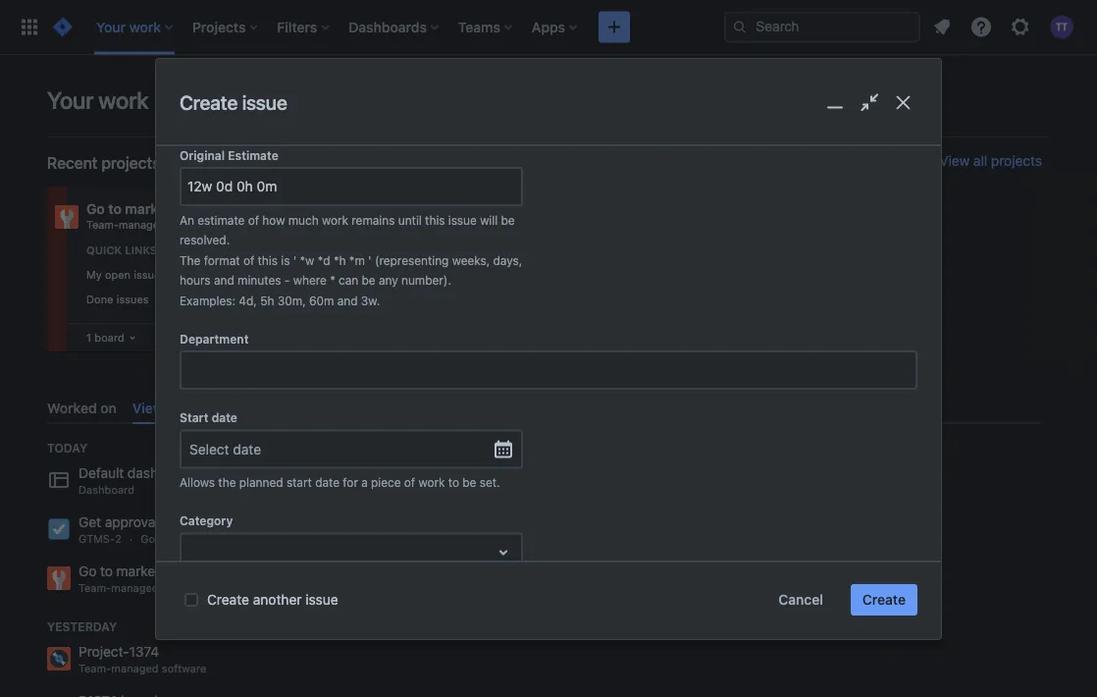 Task type: describe. For each thing, give the bounding box(es) containing it.
my for market
[[86, 268, 102, 281]]

minimize image
[[821, 88, 850, 117]]

approvals
[[105, 514, 166, 530]]

recent projects
[[47, 154, 160, 172]]

worked
[[47, 400, 97, 416]]

done issues for team-
[[334, 292, 396, 305]]

issue inside an estimate of how much work remains until this issue will be resolved. the format of this is ' *w *d *h *m ' (representing weeks, days, hours and minutes - where * can be any number). examples: 4d, 5h 30m, 60m and 3w.
[[449, 213, 477, 227]]

dashboard
[[79, 484, 135, 497]]

piece
[[371, 476, 401, 490]]

team- up *m
[[334, 218, 366, 231]]

start
[[180, 412, 209, 425]]

*w
[[300, 254, 315, 268]]

4d,
[[239, 294, 257, 308]]

done for team-
[[334, 292, 361, 305]]

cancel
[[779, 592, 824, 608]]

on inside tab list
[[100, 400, 117, 416]]

is
[[281, 254, 290, 268]]

days,
[[493, 254, 523, 268]]

1 horizontal spatial projects
[[992, 153, 1043, 169]]

my open issues for team-
[[334, 268, 414, 281]]

create for create another issue
[[207, 592, 249, 608]]

any
[[379, 274, 398, 288]]

30m,
[[278, 294, 306, 308]]

format
[[204, 254, 240, 268]]

managed down ·
[[111, 582, 159, 595]]

default dashboard dashboard
[[79, 465, 195, 497]]

much
[[288, 213, 319, 227]]

default
[[79, 465, 124, 481]]

team- down recent projects at the left top of page
[[86, 218, 119, 231]]

the
[[180, 254, 201, 268]]

view all projects
[[940, 153, 1043, 169]]

a
[[362, 476, 368, 490]]

recent
[[47, 154, 98, 172]]

*d
[[318, 254, 330, 268]]

1 vertical spatial business
[[162, 582, 207, 595]]

2
[[115, 533, 122, 546]]

team- up yesterday
[[79, 582, 111, 595]]

0 vertical spatial project-1374 team-managed software
[[334, 201, 460, 231]]

*m
[[349, 254, 365, 268]]

to down gtms-
[[100, 563, 113, 580]]

issues down any
[[364, 292, 396, 305]]

1 horizontal spatial issue
[[306, 592, 338, 608]]

-
[[284, 274, 290, 288]]

discard & close image
[[890, 88, 918, 117]]

assigned
[[196, 400, 256, 416]]

examples:
[[180, 294, 236, 308]]

open image
[[492, 541, 516, 565]]

0 vertical spatial go to market sample team-managed business
[[86, 201, 222, 231]]

done issues link for sample
[[82, 288, 271, 310]]

5h
[[260, 294, 274, 308]]

today
[[47, 441, 88, 455]]

to inside tab list
[[259, 400, 272, 416]]

original estimate
[[180, 149, 279, 162]]

start date
[[180, 412, 238, 425]]

0 vertical spatial market
[[125, 201, 171, 217]]

get approvals on positioning gtms-2 · go to market sample
[[79, 514, 258, 546]]

viewed
[[132, 400, 180, 416]]

2 ' from the left
[[368, 254, 372, 268]]

Original Estimate text field
[[182, 169, 521, 205]]

create for create issue
[[180, 91, 238, 114]]

assigned to me
[[196, 400, 296, 416]]

resolved.
[[180, 234, 230, 247]]

my open issues for market
[[86, 268, 166, 281]]

get
[[79, 514, 101, 530]]

create image
[[603, 15, 627, 39]]

1 ' from the left
[[293, 254, 297, 268]]

links for team-
[[372, 244, 405, 257]]

1 horizontal spatial this
[[425, 213, 445, 227]]

3w.
[[361, 294, 380, 308]]

managed up the (representing
[[366, 218, 413, 231]]

the
[[218, 476, 236, 490]]

(representing
[[375, 254, 449, 268]]

category
[[180, 515, 233, 528]]

2 vertical spatial date
[[315, 476, 340, 490]]

primary element
[[12, 0, 725, 54]]

Search field
[[725, 11, 921, 43]]

quick links for team-
[[334, 244, 405, 257]]

yesterday
[[47, 620, 117, 634]]

estimate
[[198, 213, 245, 227]]

positioning
[[189, 514, 258, 530]]

start
[[287, 476, 312, 490]]

1 vertical spatial be
[[362, 274, 376, 288]]

date for select date
[[233, 442, 261, 458]]

1 vertical spatial go to market sample team-managed business
[[79, 563, 209, 595]]

create inside button
[[863, 592, 906, 608]]

2 vertical spatial of
[[404, 476, 415, 490]]

to inside scrollable content region
[[448, 476, 460, 490]]

exit full screen image
[[856, 88, 884, 117]]

managed down yesterday
[[111, 662, 159, 675]]

jira software image
[[51, 15, 75, 39]]

allows
[[180, 476, 215, 490]]

an
[[180, 213, 194, 227]]

weeks,
[[452, 254, 490, 268]]

me
[[276, 400, 296, 416]]

view
[[940, 153, 970, 169]]

an estimate of how much work remains until this issue will be resolved. the format of this is ' *w *d *h *m ' (representing weeks, days, hours and minutes - where * can be any number). examples: 4d, 5h 30m, 60m and 3w.
[[180, 213, 526, 308]]



Task type: vqa. For each thing, say whether or not it's contained in the screenshot.
the bottommost heading
no



Task type: locate. For each thing, give the bounding box(es) containing it.
all
[[974, 153, 988, 169]]

0 horizontal spatial software
[[162, 662, 206, 675]]

1 done issues from the left
[[86, 292, 149, 305]]

for
[[343, 476, 358, 490]]

can
[[339, 274, 359, 288]]

1 my from the left
[[86, 268, 102, 281]]

my open issues left the hours
[[86, 268, 166, 281]]

links for market
[[125, 244, 157, 257]]

open down *m
[[352, 268, 378, 281]]

0 horizontal spatial quick
[[86, 244, 122, 257]]

1 quick links from the left
[[86, 244, 157, 257]]

0 horizontal spatial project-1374 team-managed software
[[79, 644, 206, 675]]

issues left examples:
[[116, 292, 149, 305]]

0 horizontal spatial my
[[86, 268, 102, 281]]

on right worked
[[100, 400, 117, 416]]

1 open from the left
[[105, 268, 131, 281]]

0 horizontal spatial done issues link
[[82, 288, 271, 310]]

issues left the hours
[[134, 268, 166, 281]]

original
[[180, 149, 225, 162]]

1 vertical spatial project-1374 team-managed software
[[79, 644, 206, 675]]

0 horizontal spatial links
[[125, 244, 157, 257]]

1 vertical spatial and
[[338, 294, 358, 308]]

1 my open issues link from the left
[[82, 264, 271, 286]]

1 horizontal spatial project-1374 team-managed software
[[334, 201, 460, 231]]

project- down yesterday
[[79, 644, 129, 660]]

business up resolved.
[[169, 218, 213, 231]]

0 horizontal spatial projects
[[102, 154, 160, 172]]

1 vertical spatial project-
[[79, 644, 129, 660]]

done issues for market
[[86, 292, 149, 305]]

1 done issues link from the left
[[82, 288, 271, 310]]

dashboard
[[128, 465, 195, 481]]

view all projects link
[[940, 153, 1043, 173]]

*
[[330, 274, 336, 288]]

1 horizontal spatial software
[[416, 218, 460, 231]]

2 links from the left
[[372, 244, 405, 257]]

1 vertical spatial market
[[172, 533, 207, 546]]

1 links from the left
[[125, 244, 157, 257]]

another
[[253, 592, 302, 608]]

1374
[[387, 201, 419, 217], [129, 644, 159, 660]]

1 horizontal spatial project-
[[334, 201, 387, 217]]

1 vertical spatial software
[[162, 662, 206, 675]]

project-1374 team-managed software up the (representing
[[334, 201, 460, 231]]

estimate
[[228, 149, 279, 162]]

quick right *d
[[334, 244, 369, 257]]

business down category text field
[[162, 582, 207, 595]]

market down "category"
[[172, 533, 207, 546]]

my open issues down *m
[[334, 268, 414, 281]]

and
[[214, 274, 234, 288], [338, 294, 358, 308]]

my for team-
[[334, 268, 349, 281]]

on right approvals
[[169, 514, 185, 530]]

be for work
[[463, 476, 477, 490]]

to left set.
[[448, 476, 460, 490]]

issue up estimate
[[242, 91, 287, 114]]

scrollable content region
[[156, 144, 942, 597]]

2 quick links from the left
[[334, 244, 405, 257]]

done issues left examples:
[[86, 292, 149, 305]]

Category text field
[[190, 543, 193, 563]]

open
[[105, 268, 131, 281], [352, 268, 378, 281]]

of left "how"
[[248, 213, 259, 227]]

1 horizontal spatial '
[[368, 254, 372, 268]]

to left me
[[259, 400, 272, 416]]

quick links for market
[[86, 244, 157, 257]]

0 horizontal spatial 1374
[[129, 644, 159, 660]]

to inside get approvals on positioning gtms-2 · go to market sample
[[158, 533, 169, 546]]

date for start date
[[212, 412, 238, 425]]

create issue dialog
[[156, 59, 942, 639]]

1 vertical spatial work
[[322, 213, 349, 227]]

software
[[416, 218, 460, 231], [162, 662, 206, 675]]

2 horizontal spatial work
[[419, 476, 445, 490]]

project-1374 team-managed software
[[334, 201, 460, 231], [79, 644, 206, 675]]

quick for market
[[86, 244, 122, 257]]

project- left until
[[334, 201, 387, 217]]

my open issues link for managed
[[330, 264, 518, 286]]

to left category text field
[[158, 533, 169, 546]]

team- down yesterday
[[79, 662, 111, 675]]

quick left the
[[86, 244, 122, 257]]

work right much
[[322, 213, 349, 227]]

create up original
[[180, 91, 238, 114]]

of
[[248, 213, 259, 227], [243, 254, 255, 268], [404, 476, 415, 490]]

date right start
[[212, 412, 238, 425]]

0 horizontal spatial '
[[293, 254, 297, 268]]

1 horizontal spatial open
[[352, 268, 378, 281]]

managed
[[119, 218, 166, 231], [366, 218, 413, 231], [111, 582, 159, 595], [111, 662, 159, 675]]

open for market
[[105, 268, 131, 281]]

issue right another
[[306, 592, 338, 608]]

links left the
[[125, 244, 157, 257]]

2 vertical spatial market
[[117, 563, 160, 580]]

1 horizontal spatial be
[[463, 476, 477, 490]]

my open issues link
[[82, 264, 271, 286], [330, 264, 518, 286]]

1 horizontal spatial my open issues
[[334, 268, 414, 281]]

create right cancel
[[863, 592, 906, 608]]

tab
[[329, 392, 393, 424]]

department
[[180, 333, 249, 346]]

1 vertical spatial this
[[258, 254, 278, 268]]

my open issues link for sample
[[82, 264, 271, 286]]

1 vertical spatial issue
[[449, 213, 477, 227]]

2 vertical spatial go
[[79, 563, 97, 580]]

0 vertical spatial date
[[212, 412, 238, 425]]

be left any
[[362, 274, 376, 288]]

issues
[[134, 268, 166, 281], [381, 268, 414, 281], [116, 292, 149, 305], [364, 292, 396, 305]]

2 done issues from the left
[[334, 292, 396, 305]]

1 vertical spatial on
[[169, 514, 185, 530]]

date left for
[[315, 476, 340, 490]]

project-1374 team-managed software down yesterday
[[79, 644, 206, 675]]

issues down the (representing
[[381, 268, 414, 281]]

until
[[398, 213, 422, 227]]

1 horizontal spatial done issues
[[334, 292, 396, 305]]

go down gtms-
[[79, 563, 97, 580]]

0 vertical spatial software
[[416, 218, 460, 231]]

go down recent projects at the left top of page
[[86, 201, 105, 217]]

1 horizontal spatial on
[[169, 514, 185, 530]]

number).
[[402, 274, 452, 288]]

2 done issues link from the left
[[330, 288, 518, 310]]

select date
[[190, 442, 261, 458]]

·
[[129, 533, 133, 546]]

open left the hours
[[105, 268, 131, 281]]

done issues link for managed
[[330, 288, 518, 310]]

1 horizontal spatial work
[[322, 213, 349, 227]]

work
[[98, 86, 149, 114], [322, 213, 349, 227], [419, 476, 445, 490]]

go right ·
[[141, 533, 155, 546]]

2 horizontal spatial be
[[501, 213, 515, 227]]

0 horizontal spatial be
[[362, 274, 376, 288]]

2 open from the left
[[352, 268, 378, 281]]

my open issues link down until
[[330, 264, 518, 286]]

allows the planned start date for a piece of work to be set.
[[180, 476, 500, 490]]

Department text field
[[182, 353, 916, 389]]

0 horizontal spatial on
[[100, 400, 117, 416]]

quick links
[[86, 244, 157, 257], [334, 244, 405, 257]]

done issues link
[[82, 288, 271, 310], [330, 288, 518, 310]]

1 horizontal spatial and
[[338, 294, 358, 308]]

60m
[[309, 294, 334, 308]]

1 my open issues from the left
[[86, 268, 166, 281]]

to down recent projects at the left top of page
[[108, 201, 122, 217]]

go to market sample team-managed business down ·
[[79, 563, 209, 595]]

1 horizontal spatial quick links
[[334, 244, 405, 257]]

projects
[[992, 153, 1043, 169], [102, 154, 160, 172]]

quick links down remains
[[334, 244, 405, 257]]

work right piece
[[419, 476, 445, 490]]

1 vertical spatial 1374
[[129, 644, 159, 660]]

of right piece
[[404, 476, 415, 490]]

market left an
[[125, 201, 171, 217]]

create issue
[[180, 91, 287, 114]]

2 vertical spatial issue
[[306, 592, 338, 608]]

tab list
[[39, 392, 1051, 424]]

2 vertical spatial sample
[[164, 563, 209, 580]]

go to market sample team-managed business
[[86, 201, 222, 231], [79, 563, 209, 595]]

your work
[[47, 86, 149, 114]]

projects right recent at the top left of page
[[102, 154, 160, 172]]

date
[[212, 412, 238, 425], [233, 442, 261, 458], [315, 476, 340, 490]]

0 vertical spatial on
[[100, 400, 117, 416]]

remains
[[352, 213, 395, 227]]

1 horizontal spatial done
[[334, 292, 361, 305]]

be left set.
[[463, 476, 477, 490]]

banner
[[0, 0, 1098, 55]]

where
[[293, 274, 327, 288]]

go to market sample team-managed business up resolved.
[[86, 201, 222, 231]]

sample up resolved.
[[175, 201, 222, 217]]

0 vertical spatial sample
[[175, 201, 222, 217]]

my open issues
[[86, 268, 166, 281], [334, 268, 414, 281]]

0 horizontal spatial open
[[105, 268, 131, 281]]

projects right all on the top right of page
[[992, 153, 1043, 169]]

business
[[169, 218, 213, 231], [162, 582, 207, 595]]

0 horizontal spatial quick links
[[86, 244, 157, 257]]

2 horizontal spatial issue
[[449, 213, 477, 227]]

1 done from the left
[[86, 292, 113, 305]]

go
[[86, 201, 105, 217], [141, 533, 155, 546], [79, 563, 97, 580]]

market inside get approvals on positioning gtms-2 · go to market sample
[[172, 533, 207, 546]]

0 horizontal spatial project-
[[79, 644, 129, 660]]

done
[[86, 292, 113, 305], [334, 292, 361, 305]]

0 horizontal spatial my open issues
[[86, 268, 166, 281]]

0 vertical spatial of
[[248, 213, 259, 227]]

my open issues link up examples:
[[82, 264, 271, 286]]

sample inside get approvals on positioning gtms-2 · go to market sample
[[210, 533, 247, 546]]

of up minutes
[[243, 254, 255, 268]]

0 horizontal spatial done issues
[[86, 292, 149, 305]]

go inside get approvals on positioning gtms-2 · go to market sample
[[141, 533, 155, 546]]

0 horizontal spatial this
[[258, 254, 278, 268]]

work right your
[[98, 86, 149, 114]]

done issues
[[86, 292, 149, 305], [334, 292, 396, 305]]

tab list containing worked on
[[39, 392, 1051, 424]]

2 quick from the left
[[334, 244, 369, 257]]

set.
[[480, 476, 500, 490]]

sample down category text field
[[164, 563, 209, 580]]

1 horizontal spatial my open issues link
[[330, 264, 518, 286]]

'
[[293, 254, 297, 268], [368, 254, 372, 268]]

and down format
[[214, 274, 234, 288]]

on inside get approvals on positioning gtms-2 · go to market sample
[[169, 514, 185, 530]]

minutes
[[238, 274, 281, 288]]

how
[[262, 213, 285, 227]]

' right *m
[[368, 254, 372, 268]]

0 horizontal spatial my open issues link
[[82, 264, 271, 286]]

select
[[190, 442, 229, 458]]

0 vertical spatial project-
[[334, 201, 387, 217]]

done issues link down number).
[[330, 288, 518, 310]]

project-
[[334, 201, 387, 217], [79, 644, 129, 660]]

quick for team-
[[334, 244, 369, 257]]

market
[[125, 201, 171, 217], [172, 533, 207, 546], [117, 563, 160, 580]]

2 my open issues link from the left
[[330, 264, 518, 286]]

' right is
[[293, 254, 297, 268]]

worked on
[[47, 400, 117, 416]]

1 quick from the left
[[86, 244, 122, 257]]

0 horizontal spatial done
[[86, 292, 113, 305]]

0 vertical spatial go
[[86, 201, 105, 217]]

search image
[[733, 19, 748, 35]]

0 horizontal spatial issue
[[242, 91, 287, 114]]

be for issue
[[501, 213, 515, 227]]

be
[[501, 213, 515, 227], [362, 274, 376, 288], [463, 476, 477, 490]]

hours
[[180, 274, 211, 288]]

open for team-
[[352, 268, 378, 281]]

issue left will
[[449, 213, 477, 227]]

managed left an
[[119, 218, 166, 231]]

0 vertical spatial be
[[501, 213, 515, 227]]

1 vertical spatial go
[[141, 533, 155, 546]]

my
[[86, 268, 102, 281], [334, 268, 349, 281]]

date up planned
[[233, 442, 261, 458]]

2 vertical spatial be
[[463, 476, 477, 490]]

be right will
[[501, 213, 515, 227]]

quick
[[86, 244, 122, 257], [334, 244, 369, 257]]

1 horizontal spatial 1374
[[387, 201, 419, 217]]

create left another
[[207, 592, 249, 608]]

0 vertical spatial this
[[425, 213, 445, 227]]

will
[[480, 213, 498, 227]]

1 vertical spatial sample
[[210, 533, 247, 546]]

to
[[108, 201, 122, 217], [259, 400, 272, 416], [448, 476, 460, 490], [158, 533, 169, 546], [100, 563, 113, 580]]

your
[[47, 86, 94, 114]]

create another issue
[[207, 592, 338, 608]]

2 vertical spatial work
[[419, 476, 445, 490]]

create
[[180, 91, 238, 114], [207, 592, 249, 608], [863, 592, 906, 608]]

2 done from the left
[[334, 292, 361, 305]]

0 vertical spatial work
[[98, 86, 149, 114]]

issue
[[242, 91, 287, 114], [449, 213, 477, 227], [306, 592, 338, 608]]

0 vertical spatial issue
[[242, 91, 287, 114]]

done issues link down the hours
[[82, 288, 271, 310]]

*h
[[334, 254, 346, 268]]

0 horizontal spatial and
[[214, 274, 234, 288]]

jira software image
[[51, 15, 75, 39]]

2 my open issues from the left
[[334, 268, 414, 281]]

this
[[425, 213, 445, 227], [258, 254, 278, 268]]

0 vertical spatial 1374
[[387, 201, 419, 217]]

quick links left the
[[86, 244, 157, 257]]

links up any
[[372, 244, 405, 257]]

sample
[[175, 201, 222, 217], [210, 533, 247, 546], [164, 563, 209, 580]]

1 horizontal spatial done issues link
[[330, 288, 518, 310]]

this left is
[[258, 254, 278, 268]]

and down can
[[338, 294, 358, 308]]

links
[[125, 244, 157, 257], [372, 244, 405, 257]]

market down ·
[[117, 563, 160, 580]]

0 vertical spatial business
[[169, 218, 213, 231]]

1 vertical spatial date
[[233, 442, 261, 458]]

1 horizontal spatial my
[[334, 268, 349, 281]]

planned
[[239, 476, 283, 490]]

this right until
[[425, 213, 445, 227]]

team-
[[86, 218, 119, 231], [334, 218, 366, 231], [79, 582, 111, 595], [79, 662, 111, 675]]

1 vertical spatial of
[[243, 254, 255, 268]]

sample down positioning
[[210, 533, 247, 546]]

work inside an estimate of how much work remains until this issue will be resolved. the format of this is ' *w *d *h *m ' (representing weeks, days, hours and minutes - where * can be any number). examples: 4d, 5h 30m, 60m and 3w.
[[322, 213, 349, 227]]

1 horizontal spatial quick
[[334, 244, 369, 257]]

gtms-
[[79, 533, 115, 546]]

cancel button
[[767, 584, 835, 616]]

2 my from the left
[[334, 268, 349, 281]]

0 horizontal spatial work
[[98, 86, 149, 114]]

done for market
[[86, 292, 113, 305]]

1 horizontal spatial links
[[372, 244, 405, 257]]

0 vertical spatial and
[[214, 274, 234, 288]]

done issues down can
[[334, 292, 396, 305]]

create button
[[851, 584, 918, 616]]



